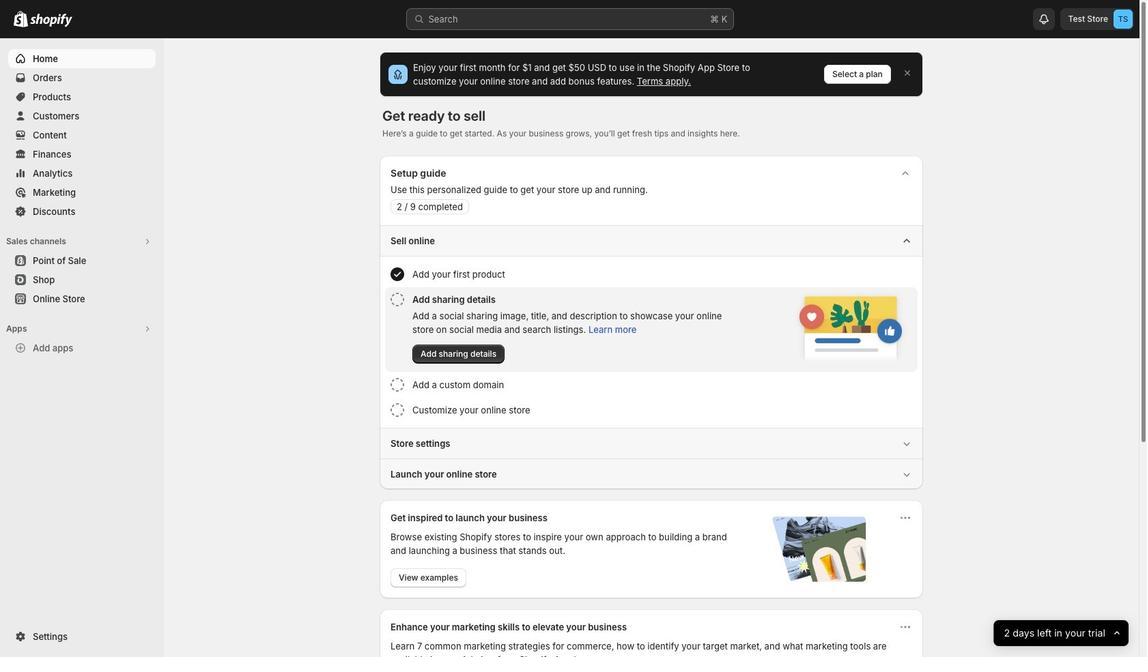Task type: locate. For each thing, give the bounding box(es) containing it.
customize your online store group
[[385, 398, 918, 423]]

mark add your first product as not done image
[[391, 268, 404, 281]]

0 horizontal spatial shopify image
[[14, 11, 28, 27]]

guide categories group
[[380, 225, 923, 490]]

mark customize your online store as done image
[[391, 404, 404, 417]]

add sharing details group
[[385, 287, 918, 372]]

mark add a custom domain as done image
[[391, 378, 404, 392]]

shopify image
[[14, 11, 28, 27], [30, 14, 72, 27]]

1 horizontal spatial shopify image
[[30, 14, 72, 27]]



Task type: describe. For each thing, give the bounding box(es) containing it.
mark add sharing details as done image
[[391, 293, 404, 307]]

setup guide region
[[380, 156, 923, 490]]

test store image
[[1114, 10, 1133, 29]]

add your first product group
[[385, 262, 918, 287]]

sell online group
[[380, 225, 923, 428]]

add a custom domain group
[[385, 373, 918, 397]]



Task type: vqa. For each thing, say whether or not it's contained in the screenshot.
Mark Add sharing details as done image
yes



